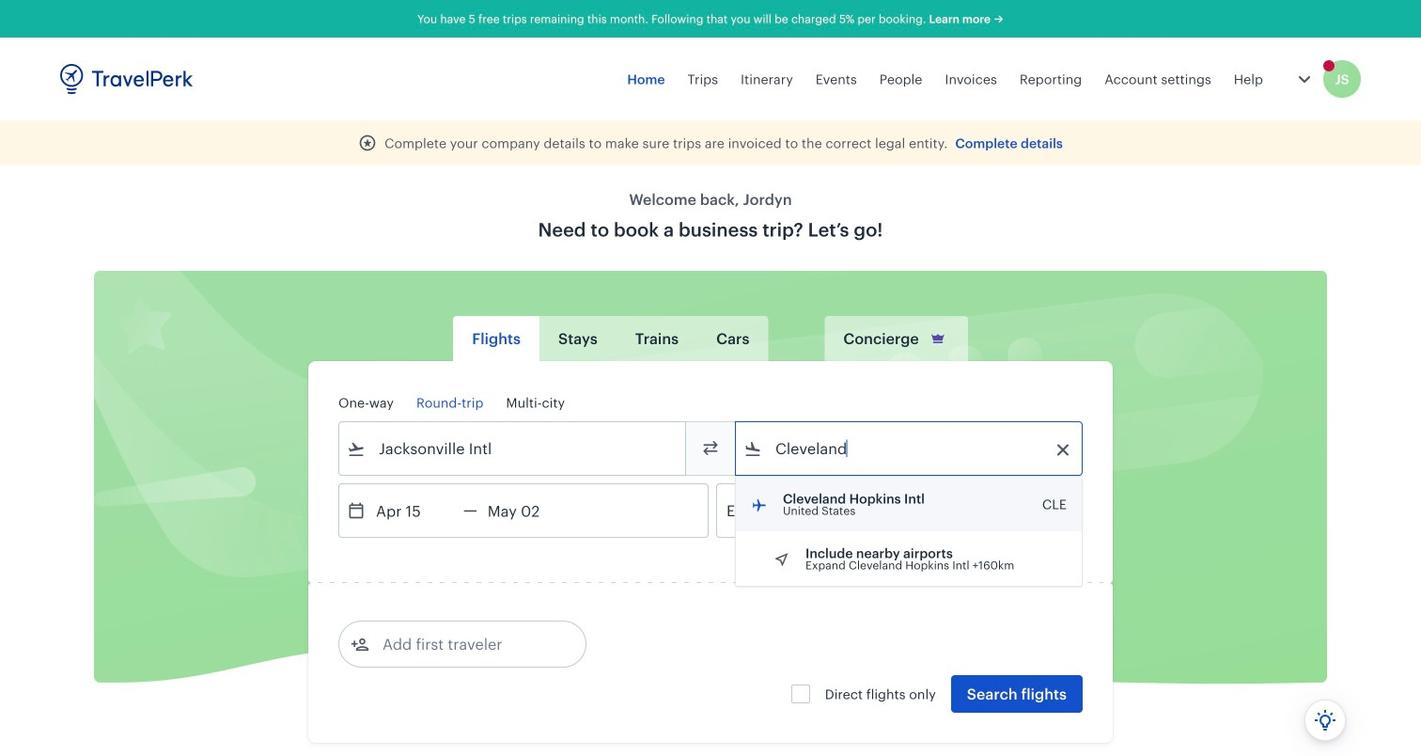 Task type: locate. For each thing, give the bounding box(es) containing it.
Add first traveler search field
[[370, 629, 565, 659]]



Task type: describe. For each thing, give the bounding box(es) containing it.
Return text field
[[477, 484, 575, 537]]

To search field
[[763, 433, 1058, 464]]

Depart text field
[[366, 484, 464, 537]]

From search field
[[366, 433, 661, 464]]



Task type: vqa. For each thing, say whether or not it's contained in the screenshot.
from search field in the bottom of the page
yes



